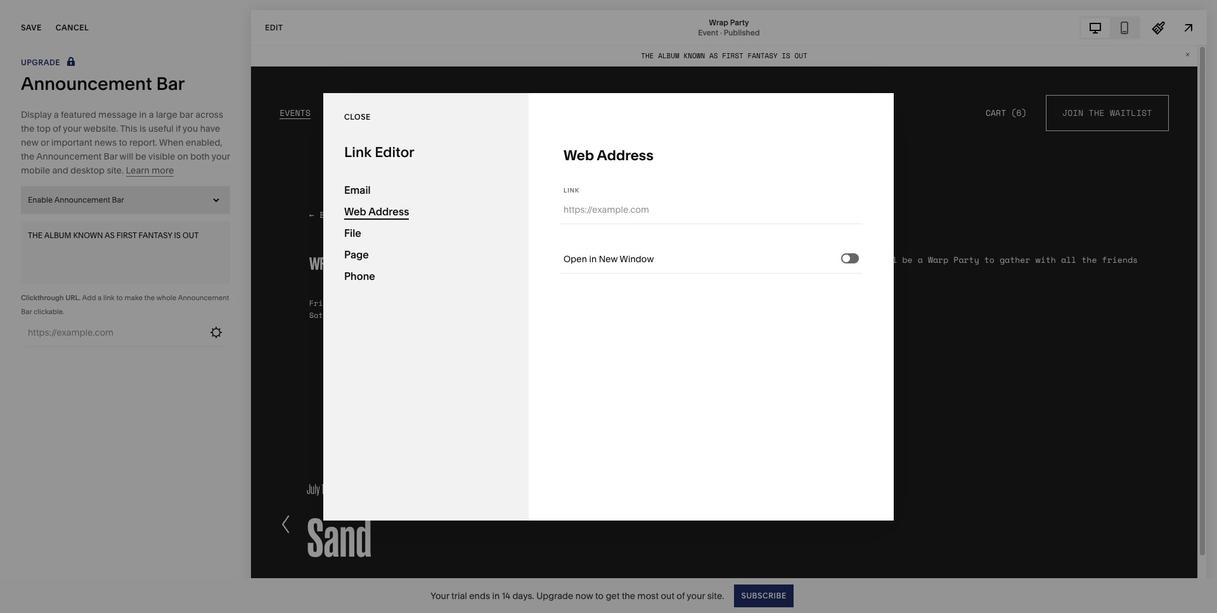 Task type: vqa. For each thing, say whether or not it's contained in the screenshot.
second FONT button from the bottom of the page
no



Task type: describe. For each thing, give the bounding box(es) containing it.
featured
[[61, 109, 96, 120]]

on
[[177, 151, 188, 162]]

page
[[344, 248, 369, 261]]

will
[[120, 151, 133, 162]]

report.
[[129, 137, 157, 148]]

to inside the display a featured message in a large bar across the top of your website. this is useful if you have new or important news to report. when enabled, the announcement bar will be visible on both your mobile and desktop site.
[[119, 137, 127, 148]]

message
[[98, 109, 137, 120]]

is
[[139, 123, 146, 134]]

editor
[[375, 144, 414, 161]]

announcement inside add a link to make the whole announcement bar clickable.
[[178, 293, 229, 302]]

enable announcement bar
[[28, 195, 124, 205]]

link
[[103, 293, 115, 302]]

enable
[[28, 195, 53, 205]]

or
[[41, 137, 49, 148]]

announcement inside the display a featured message in a large bar across the top of your website. this is useful if you have new or important news to report. when enabled, the announcement bar will be visible on both your mobile and desktop site.
[[36, 151, 102, 162]]

cancel button
[[56, 14, 89, 42]]

be
[[135, 151, 146, 162]]

display
[[21, 109, 52, 120]]

of inside the display a featured message in a large bar across the top of your website. this is useful if you have new or important news to report. when enabled, the announcement bar will be visible on both your mobile and desktop site.
[[53, 123, 61, 134]]

file
[[344, 227, 361, 239]]

learn
[[126, 165, 150, 176]]

to inside add a link to make the whole announcement bar clickable.
[[116, 293, 123, 302]]

the inside add a link to make the whole announcement bar clickable.
[[144, 293, 155, 302]]

as
[[105, 231, 115, 240]]

important
[[51, 137, 92, 148]]

announcement bar
[[21, 73, 185, 94]]

announcement up featured in the top left of the page
[[21, 73, 152, 94]]

clickthrough
[[21, 293, 64, 302]]

when
[[159, 137, 184, 148]]

2 horizontal spatial a
[[149, 109, 154, 120]]

cancel
[[56, 23, 89, 32]]

large
[[156, 109, 177, 120]]

bar up large
[[156, 73, 185, 94]]

close
[[344, 112, 371, 122]]

news
[[94, 137, 117, 148]]

if
[[176, 123, 181, 134]]

wrap
[[709, 17, 728, 27]]

email
[[344, 184, 371, 196]]

bar inside add a link to make the whole announcement bar clickable.
[[21, 307, 32, 316]]

your trial ends in 14 days. upgrade now to get the most out of your site.
[[431, 590, 724, 602]]

website.
[[83, 123, 118, 134]]

1 horizontal spatial of
[[677, 590, 685, 602]]

now
[[575, 590, 593, 602]]

learn more link
[[126, 165, 174, 177]]

get
[[606, 590, 620, 602]]

the album known as first fantasy is out
[[28, 231, 199, 240]]

bar
[[179, 109, 193, 120]]

enabled,
[[186, 137, 222, 148]]

open
[[564, 253, 587, 265]]

your
[[431, 590, 449, 602]]

dialog containing link editor
[[323, 93, 894, 521]]

visible
[[148, 151, 175, 162]]

desktop
[[70, 165, 105, 176]]

display a featured message in a large bar across the top of your website. this is useful if you have new or important news to report. when enabled, the announcement bar will be visible on both your mobile and desktop site.
[[21, 109, 230, 176]]

out
[[183, 231, 199, 240]]

link for link editor
[[344, 144, 372, 161]]

this
[[120, 123, 137, 134]]

settings heavy icon image
[[209, 326, 223, 340]]

web inside web address link
[[344, 205, 366, 218]]

page link
[[344, 244, 508, 265]]

bar inside the display a featured message in a large bar across the top of your website. this is useful if you have new or important news to report. when enabled, the announcement bar will be visible on both your mobile and desktop site.
[[104, 151, 118, 162]]

and
[[52, 165, 68, 176]]

0 vertical spatial web address
[[564, 147, 654, 164]]

2 horizontal spatial your
[[687, 590, 705, 602]]

·
[[720, 28, 722, 37]]

url.
[[65, 293, 81, 302]]

add
[[82, 293, 96, 302]]

1 horizontal spatial address
[[597, 147, 654, 164]]

1 vertical spatial your
[[212, 151, 230, 162]]

the right get
[[622, 590, 635, 602]]

phone link
[[344, 265, 508, 287]]

close button
[[344, 106, 371, 129]]

announcement down desktop in the left top of the page
[[54, 195, 110, 205]]

both
[[190, 151, 210, 162]]

more
[[152, 165, 174, 176]]

upgrade button
[[21, 56, 78, 70]]

the up new
[[21, 123, 34, 134]]

2 vertical spatial in
[[492, 590, 500, 602]]

add a link to make the whole announcement bar clickable.
[[21, 293, 229, 316]]

you
[[183, 123, 198, 134]]



Task type: locate. For each thing, give the bounding box(es) containing it.
across
[[195, 109, 223, 120]]

have
[[200, 123, 220, 134]]

address
[[597, 147, 654, 164], [368, 205, 409, 218]]

trial
[[451, 590, 467, 602]]

in left 14
[[492, 590, 500, 602]]

dialog
[[323, 93, 894, 521]]

mobile
[[21, 165, 50, 176]]

web address link
[[344, 201, 508, 222]]

clickable.
[[34, 307, 64, 316]]

2 vertical spatial your
[[687, 590, 705, 602]]

1 horizontal spatial web address
[[564, 147, 654, 164]]

1 vertical spatial web address
[[344, 205, 409, 218]]

save button
[[21, 14, 42, 42]]

make
[[125, 293, 143, 302]]

fantasy
[[139, 231, 172, 240]]

14
[[502, 590, 510, 602]]

a left large
[[149, 109, 154, 120]]

out
[[661, 590, 674, 602]]

0 horizontal spatial web address
[[344, 205, 409, 218]]

of
[[53, 123, 61, 134], [677, 590, 685, 602]]

bar
[[156, 73, 185, 94], [104, 151, 118, 162], [112, 195, 124, 205], [21, 307, 32, 316]]

to left get
[[595, 590, 604, 602]]

0 horizontal spatial your
[[63, 123, 81, 134]]

a right display
[[54, 109, 59, 120]]

to
[[119, 137, 127, 148], [116, 293, 123, 302], [595, 590, 604, 602]]

1 horizontal spatial upgrade
[[536, 590, 573, 602]]

1 vertical spatial to
[[116, 293, 123, 302]]

1 horizontal spatial in
[[492, 590, 500, 602]]

0 vertical spatial link
[[344, 144, 372, 161]]

top
[[37, 123, 51, 134]]

email link
[[344, 179, 508, 201]]

upgrade inside the upgrade button
[[21, 58, 60, 67]]

link editor
[[344, 144, 414, 161]]

1 vertical spatial link
[[564, 187, 579, 194]]

https://example.com text field
[[28, 319, 204, 347]]

new
[[599, 253, 618, 265]]

to up the will
[[119, 137, 127, 148]]

1 vertical spatial of
[[677, 590, 685, 602]]

window
[[620, 253, 654, 265]]

0 horizontal spatial web
[[344, 205, 366, 218]]

known
[[73, 231, 103, 240]]

a for link
[[98, 293, 102, 302]]

learn more
[[126, 165, 174, 176]]

1 vertical spatial web
[[344, 205, 366, 218]]

your
[[63, 123, 81, 134], [212, 151, 230, 162], [687, 590, 705, 602]]

clickthrough url.
[[21, 293, 81, 302]]

link
[[344, 144, 372, 161], [564, 187, 579, 194]]

0 vertical spatial address
[[597, 147, 654, 164]]

whole
[[156, 293, 176, 302]]

announcement
[[21, 73, 152, 94], [36, 151, 102, 162], [54, 195, 110, 205], [178, 293, 229, 302]]

1 vertical spatial upgrade
[[536, 590, 573, 602]]

https://example.com text field
[[564, 196, 859, 223]]

2 horizontal spatial in
[[589, 253, 597, 265]]

the
[[21, 123, 34, 134], [21, 151, 34, 162], [144, 293, 155, 302], [622, 590, 635, 602]]

your right both
[[212, 151, 230, 162]]

in up is in the left of the page
[[139, 109, 147, 120]]

of right 'top'
[[53, 123, 61, 134]]

new
[[21, 137, 38, 148]]

the right make at left
[[144, 293, 155, 302]]

first
[[116, 231, 137, 240]]

the down new
[[21, 151, 34, 162]]

announcement down important
[[36, 151, 102, 162]]

site. down the will
[[107, 165, 124, 176]]

party
[[730, 17, 749, 27]]

a left link
[[98, 293, 102, 302]]

0 horizontal spatial in
[[139, 109, 147, 120]]

save
[[21, 23, 42, 32]]

edit button
[[257, 16, 291, 39]]

site. inside the display a featured message in a large bar across the top of your website. this is useful if you have new or important news to report. when enabled, the announcement bar will be visible on both your mobile and desktop site.
[[107, 165, 124, 176]]

announcement right the whole
[[178, 293, 229, 302]]

bar up the album known as first fantasy is out
[[112, 195, 124, 205]]

site.
[[107, 165, 124, 176], [707, 590, 724, 602]]

upgrade
[[21, 58, 60, 67], [536, 590, 573, 602]]

0 horizontal spatial address
[[368, 205, 409, 218]]

upgrade down save 'button'
[[21, 58, 60, 67]]

phone
[[344, 270, 375, 282]]

days.
[[512, 590, 534, 602]]

Open in New Window checkbox
[[842, 255, 850, 262]]

most
[[637, 590, 659, 602]]

0 horizontal spatial of
[[53, 123, 61, 134]]

1 vertical spatial site.
[[707, 590, 724, 602]]

a for featured
[[54, 109, 59, 120]]

0 horizontal spatial a
[[54, 109, 59, 120]]

wrap party event · published
[[698, 17, 760, 37]]

open in new window
[[564, 253, 654, 265]]

0 vertical spatial to
[[119, 137, 127, 148]]

your right out on the right bottom of page
[[687, 590, 705, 602]]

bar down 'clickthrough'
[[21, 307, 32, 316]]

ends
[[469, 590, 490, 602]]

1 horizontal spatial link
[[564, 187, 579, 194]]

1 vertical spatial address
[[368, 205, 409, 218]]

a
[[54, 109, 59, 120], [149, 109, 154, 120], [98, 293, 102, 302]]

web
[[564, 147, 594, 164], [344, 205, 366, 218]]

upgrade left the now
[[536, 590, 573, 602]]

1 horizontal spatial site.
[[707, 590, 724, 602]]

0 vertical spatial in
[[139, 109, 147, 120]]

1 horizontal spatial a
[[98, 293, 102, 302]]

in inside the display a featured message in a large bar across the top of your website. this is useful if you have new or important news to report. when enabled, the announcement bar will be visible on both your mobile and desktop site.
[[139, 109, 147, 120]]

to right link
[[116, 293, 123, 302]]

link for link
[[564, 187, 579, 194]]

of right out on the right bottom of page
[[677, 590, 685, 602]]

0 horizontal spatial upgrade
[[21, 58, 60, 67]]

the
[[28, 231, 43, 240]]

site. right out on the right bottom of page
[[707, 590, 724, 602]]

useful
[[148, 123, 174, 134]]

a inside add a link to make the whole announcement bar clickable.
[[98, 293, 102, 302]]

0 vertical spatial site.
[[107, 165, 124, 176]]

tab list
[[1081, 17, 1139, 38]]

edit
[[265, 23, 283, 32]]

in left new
[[589, 253, 597, 265]]

1 horizontal spatial your
[[212, 151, 230, 162]]

0 vertical spatial your
[[63, 123, 81, 134]]

1 vertical spatial in
[[589, 253, 597, 265]]

0 horizontal spatial site.
[[107, 165, 124, 176]]

0 horizontal spatial link
[[344, 144, 372, 161]]

published
[[724, 28, 760, 37]]

1 horizontal spatial web
[[564, 147, 594, 164]]

bar down news
[[104, 151, 118, 162]]

your up important
[[63, 123, 81, 134]]

event
[[698, 28, 718, 37]]

is
[[174, 231, 181, 240]]

0 vertical spatial of
[[53, 123, 61, 134]]

0 vertical spatial web
[[564, 147, 594, 164]]

0 vertical spatial upgrade
[[21, 58, 60, 67]]

web address
[[564, 147, 654, 164], [344, 205, 409, 218]]

file link
[[344, 222, 508, 244]]

2 vertical spatial to
[[595, 590, 604, 602]]

album
[[44, 231, 71, 240]]



